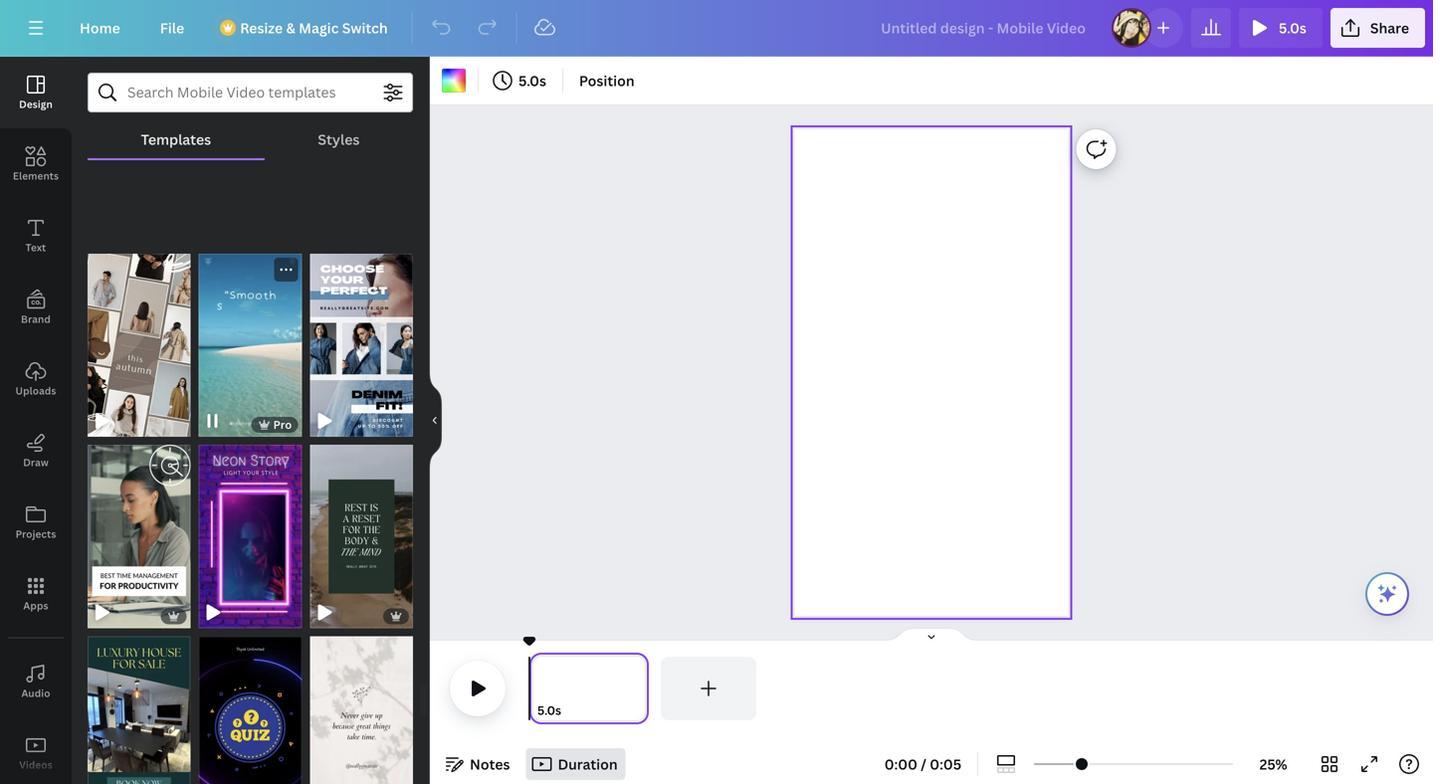 Task type: locate. For each thing, give the bounding box(es) containing it.
home
[[80, 18, 120, 37]]

light gray minimalist mobile tiktok story video group
[[310, 625, 413, 785]]

duration
[[558, 755, 618, 774]]

templates button
[[88, 120, 265, 158]]

notes
[[470, 755, 510, 774]]

blue and white quotes modern minimalist tiktok story group
[[199, 254, 302, 437]]

resize & magic switch
[[240, 18, 388, 37]]

uploads
[[15, 384, 56, 398]]

5.0s button
[[1240, 8, 1323, 48], [487, 65, 555, 97], [538, 701, 562, 721]]

file
[[160, 18, 184, 37]]

projects
[[16, 528, 56, 541]]

0 vertical spatial 5.0s button
[[1240, 8, 1323, 48]]

brand button
[[0, 272, 72, 344]]

position button
[[572, 65, 643, 97]]

5.0s
[[1280, 18, 1307, 37], [519, 71, 547, 90], [538, 703, 562, 719]]

pro
[[274, 417, 292, 432]]

canva assistant image
[[1376, 583, 1400, 606]]

Search Mobile Video templates search field
[[127, 74, 373, 112]]

1 vertical spatial 5.0s
[[519, 71, 547, 90]]

0:00 / 0:05
[[885, 755, 962, 774]]

#ffffff image
[[442, 69, 466, 93]]

position
[[579, 71, 635, 90]]

draw button
[[0, 415, 72, 487]]

0:05
[[930, 755, 962, 774]]

draw
[[23, 456, 49, 470]]

share button
[[1331, 8, 1426, 48]]

25%
[[1260, 755, 1288, 774]]

5.0s for 5.0s button within main menu bar
[[1280, 18, 1307, 37]]

green modern ocean shore monoline frame rest quote mobile video group
[[310, 433, 413, 629]]

blue black dark modern quiz tiktok video group
[[199, 625, 302, 785]]

main menu bar
[[0, 0, 1434, 57]]

0 vertical spatial 5.0s
[[1280, 18, 1307, 37]]

2 vertical spatial 5.0s button
[[538, 701, 562, 721]]

duration button
[[526, 749, 626, 781]]

text button
[[0, 200, 72, 272]]

5.0s button right #ffffff icon
[[487, 65, 555, 97]]

resize
[[240, 18, 283, 37]]

audio
[[21, 687, 50, 701]]

5.0s button left share dropdown button
[[1240, 8, 1323, 48]]

trimming, start edge slider
[[530, 657, 548, 721]]

5.0s left position
[[519, 71, 547, 90]]

templates
[[141, 130, 211, 149]]

5.0s inside main menu bar
[[1280, 18, 1307, 37]]

5.0s for middle 5.0s button
[[519, 71, 547, 90]]

5.0s left page title text field
[[538, 703, 562, 719]]

5.0s button left page title text field
[[538, 701, 562, 721]]

5.0s left share dropdown button
[[1280, 18, 1307, 37]]

white blue digital collage apparel and accessories enim fashion tiktok video ad group
[[310, 242, 413, 437]]

magic
[[299, 18, 339, 37]]

&
[[286, 18, 296, 37]]

design button
[[0, 57, 72, 128]]

5.0s button inside main menu bar
[[1240, 8, 1323, 48]]

elements button
[[0, 128, 72, 200]]

projects button
[[0, 487, 72, 559]]



Task type: describe. For each thing, give the bounding box(es) containing it.
videos
[[19, 759, 53, 772]]

text
[[26, 241, 46, 254]]

Design title text field
[[865, 8, 1104, 48]]

side panel tab list
[[0, 57, 72, 785]]

switch
[[342, 18, 388, 37]]

styles
[[318, 130, 360, 149]]

videos button
[[0, 718, 72, 785]]

elements
[[13, 169, 59, 183]]

hide pages image
[[884, 627, 980, 643]]

hide image
[[429, 373, 442, 469]]

apps
[[23, 599, 48, 613]]

notes button
[[438, 749, 518, 781]]

brown clean fashion autumn collection tiktok video group
[[88, 242, 191, 437]]

0:00
[[885, 755, 918, 774]]

styles button
[[265, 120, 413, 158]]

dark green and gold real estate house sale tiktok video group
[[88, 625, 191, 785]]

apps button
[[0, 559, 72, 630]]

pink neon modern fantasy style tiktok story group
[[199, 433, 302, 629]]

design
[[19, 98, 53, 111]]

file button
[[144, 8, 200, 48]]

2 vertical spatial 5.0s
[[538, 703, 562, 719]]

Page title text field
[[570, 701, 578, 721]]

/
[[921, 755, 927, 774]]

brand
[[21, 313, 51, 326]]

resize & magic switch button
[[208, 8, 404, 48]]

uploads button
[[0, 344, 72, 415]]

25% button
[[1242, 749, 1307, 781]]

1 vertical spatial 5.0s button
[[487, 65, 555, 97]]

home link
[[64, 8, 136, 48]]

audio button
[[0, 646, 72, 718]]

grey minimalist time management tips tiktok story group
[[88, 433, 191, 629]]

trimming, end edge slider
[[631, 657, 649, 721]]

share
[[1371, 18, 1410, 37]]



Task type: vqa. For each thing, say whether or not it's contained in the screenshot.
Side Panel tab list
yes



